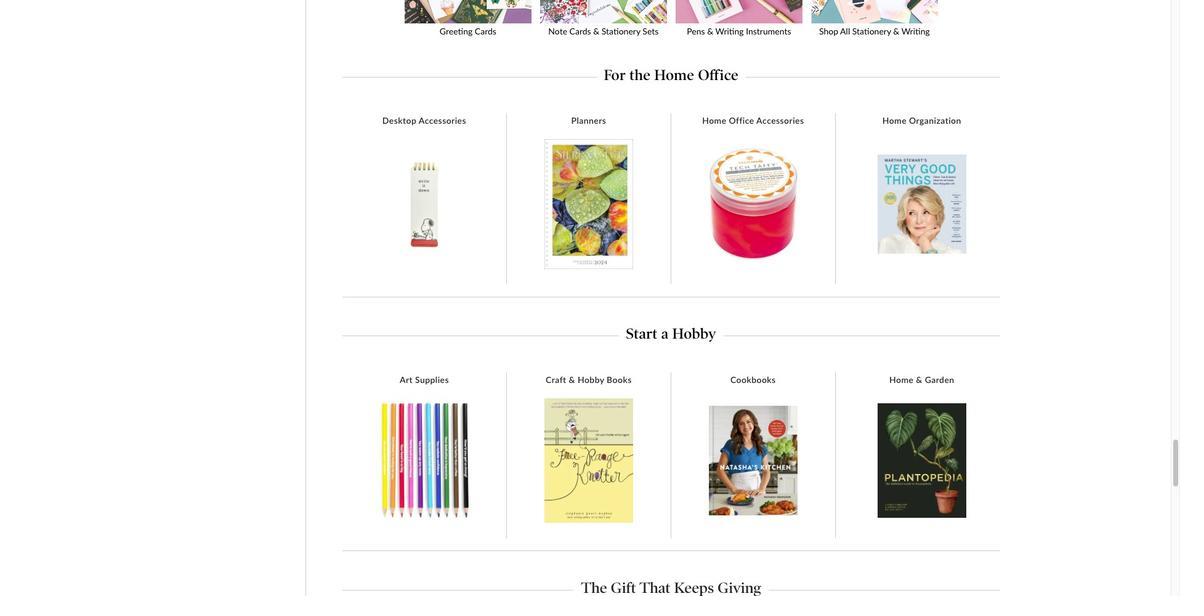 Task type: locate. For each thing, give the bounding box(es) containing it.
1 horizontal spatial hobby
[[673, 325, 717, 343]]

writing down "pens & writing instruments" image
[[716, 26, 744, 37]]

0 horizontal spatial cards
[[475, 26, 497, 37]]

writing
[[716, 26, 744, 37], [902, 26, 930, 37]]

office inside section
[[698, 66, 739, 83]]

cards right note
[[570, 26, 591, 37]]

hobby left books
[[578, 375, 605, 385]]

shop all stationery & writing
[[819, 26, 930, 37]]

1 accessories from the left
[[419, 115, 466, 126]]

& inside pens & writing instruments link
[[707, 26, 714, 37]]

& right craft
[[569, 375, 576, 385]]

0 horizontal spatial stationery
[[602, 26, 641, 37]]

greeting
[[440, 26, 473, 37]]

home for home office accessories
[[703, 115, 727, 126]]

2 accessories from the left
[[757, 115, 804, 126]]

1 horizontal spatial stationery
[[853, 26, 892, 37]]

home organization link
[[877, 115, 968, 126]]

home organization image
[[878, 154, 967, 254]]

note cards & stationery sets
[[549, 26, 659, 37]]

cards for note
[[570, 26, 591, 37]]

0 horizontal spatial writing
[[716, 26, 744, 37]]

stationery down shop all stationery & writing image
[[853, 26, 892, 37]]

writing down shop all stationery & writing image
[[902, 26, 930, 37]]

start a hobby
[[626, 325, 717, 343]]

cards down greeting cards image
[[475, 26, 497, 37]]

note cards & stationery sets link
[[536, 0, 672, 45]]

& left garden
[[916, 375, 923, 385]]

&
[[594, 26, 600, 37], [707, 26, 714, 37], [894, 26, 900, 37], [569, 375, 576, 385], [916, 375, 923, 385]]

home & garden image
[[878, 404, 967, 518]]

home & garden link
[[884, 375, 961, 385]]

1 cards from the left
[[475, 26, 497, 37]]

& inside shop all stationery & writing link
[[894, 26, 900, 37]]

art supplies
[[400, 375, 449, 385]]

& right 'pens' at the top
[[707, 26, 714, 37]]

0 horizontal spatial accessories
[[419, 115, 466, 126]]

for
[[604, 66, 626, 83]]

hobby
[[673, 325, 717, 343], [578, 375, 605, 385]]

cookbooks link
[[725, 375, 782, 385]]

home inside 'link'
[[883, 115, 907, 126]]

& down shop all stationery & writing image
[[894, 26, 900, 37]]

home organization
[[883, 115, 962, 126]]

pens & writing instruments
[[687, 26, 791, 37]]

accessories
[[419, 115, 466, 126], [757, 115, 804, 126]]

note
[[549, 26, 568, 37]]

& right note
[[594, 26, 600, 37]]

home for home & garden
[[890, 375, 914, 385]]

1 horizontal spatial accessories
[[757, 115, 804, 126]]

stationery left sets
[[602, 26, 641, 37]]

1 horizontal spatial cards
[[570, 26, 591, 37]]

& inside craft & hobby books link
[[569, 375, 576, 385]]

greeting cards
[[440, 26, 497, 37]]

pens & writing instruments link
[[672, 0, 807, 45]]

0 horizontal spatial hobby
[[578, 375, 605, 385]]

2 cards from the left
[[570, 26, 591, 37]]

desktop
[[383, 115, 417, 126]]

start a hobby section
[[343, 322, 1001, 343]]

planners image
[[545, 139, 633, 269]]

1 horizontal spatial writing
[[902, 26, 930, 37]]

accessories inside home office accessories link
[[757, 115, 804, 126]]

hobby for a
[[673, 325, 717, 343]]

a
[[662, 325, 669, 343]]

desktop accessories link
[[376, 115, 473, 126]]

hobby inside section
[[673, 325, 717, 343]]

art supplies image
[[380, 403, 469, 518]]

cards
[[475, 26, 497, 37], [570, 26, 591, 37]]

craft & hobby books
[[546, 375, 632, 385]]

office
[[698, 66, 739, 83], [729, 115, 755, 126]]

craft
[[546, 375, 567, 385]]

& inside home & garden link
[[916, 375, 923, 385]]

0 vertical spatial office
[[698, 66, 739, 83]]

home office accessories link
[[696, 115, 811, 126]]

hobby right a
[[673, 325, 717, 343]]

supplies
[[415, 375, 449, 385]]

home office accessories image
[[709, 145, 798, 263]]

sets
[[643, 26, 659, 37]]

0 vertical spatial hobby
[[673, 325, 717, 343]]

home
[[655, 66, 695, 83], [703, 115, 727, 126], [883, 115, 907, 126], [890, 375, 914, 385]]

stationery
[[602, 26, 641, 37], [853, 26, 892, 37]]

1 vertical spatial hobby
[[578, 375, 605, 385]]

home & garden
[[890, 375, 955, 385]]

shop
[[819, 26, 839, 37]]

& for home & garden
[[916, 375, 923, 385]]



Task type: describe. For each thing, give the bounding box(es) containing it.
accessories inside 'desktop accessories' link
[[419, 115, 466, 126]]

1 vertical spatial office
[[729, 115, 755, 126]]

start
[[626, 325, 658, 343]]

pens
[[687, 26, 705, 37]]

for the home office
[[604, 66, 739, 83]]

the
[[630, 66, 651, 83]]

& for craft & hobby books
[[569, 375, 576, 385]]

planners
[[572, 115, 607, 126]]

shop all stationery & writing link
[[807, 0, 943, 45]]

for the home office section
[[343, 63, 1001, 83]]

desktop accessories image
[[380, 160, 469, 249]]

organization
[[909, 115, 962, 126]]

greeting cards image
[[400, 0, 536, 23]]

all
[[841, 26, 850, 37]]

instruments
[[746, 26, 791, 37]]

shop all stationery & writing image
[[807, 0, 943, 23]]

1 stationery from the left
[[602, 26, 641, 37]]

home office accessories
[[703, 115, 804, 126]]

2 stationery from the left
[[853, 26, 892, 37]]

cards for greeting
[[475, 26, 497, 37]]

cookbooks
[[731, 375, 776, 385]]

& for pens & writing instruments
[[707, 26, 714, 37]]

1 writing from the left
[[716, 26, 744, 37]]

art
[[400, 375, 413, 385]]

craft & hobby books image
[[545, 399, 633, 523]]

garden
[[925, 375, 955, 385]]

greeting cards link
[[400, 0, 536, 45]]

home for home organization
[[883, 115, 907, 126]]

planners link
[[565, 115, 613, 126]]

desktop accessories
[[383, 115, 466, 126]]

hobby for &
[[578, 375, 605, 385]]

pens & writing instruments image
[[672, 0, 807, 23]]

art supplies link
[[394, 375, 455, 385]]

books
[[607, 375, 632, 385]]

2 writing from the left
[[902, 26, 930, 37]]

& inside note cards & stationery sets link
[[594, 26, 600, 37]]

cookbooks image
[[709, 406, 798, 516]]

craft & hobby books link
[[540, 375, 638, 385]]

home inside section
[[655, 66, 695, 83]]



Task type: vqa. For each thing, say whether or not it's contained in the screenshot.
leftmost from
no



